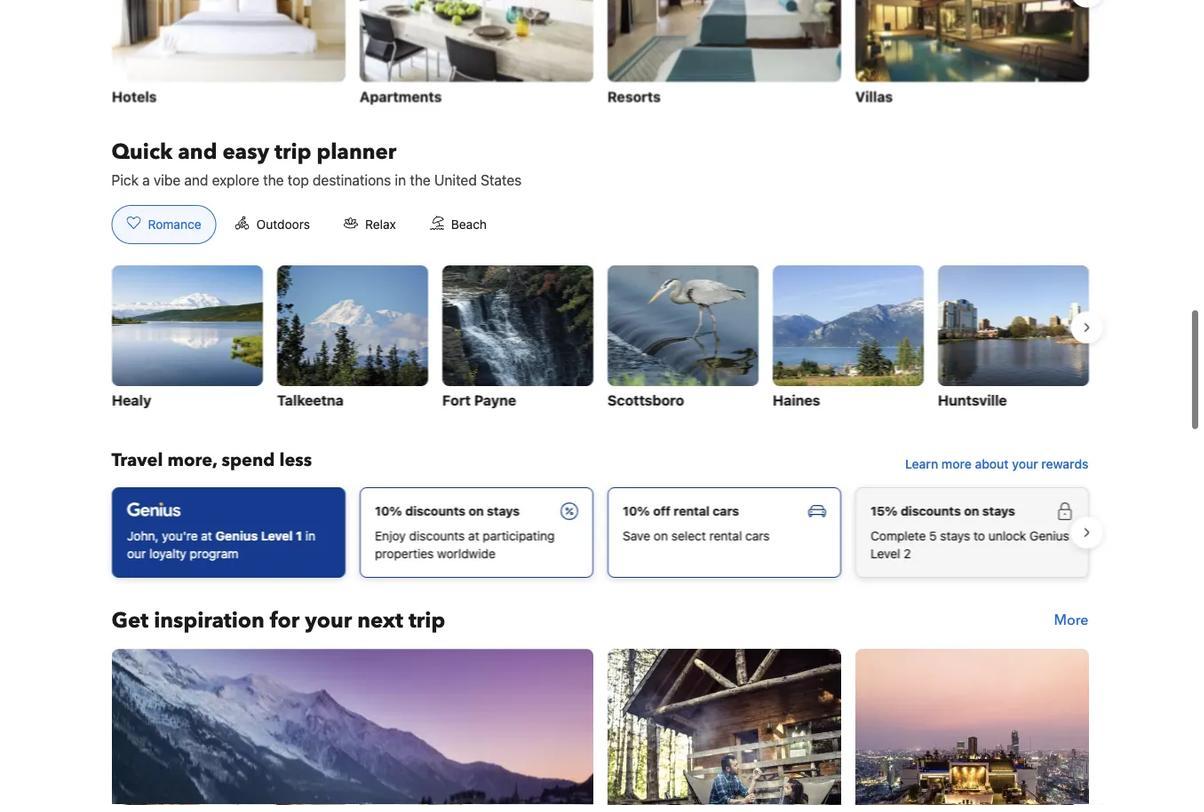 Task type: locate. For each thing, give the bounding box(es) containing it.
trip up top
[[275, 269, 311, 298]]

1 horizontal spatial 10%
[[622, 636, 650, 651]]

stays
[[487, 636, 520, 651], [982, 636, 1015, 651], [940, 661, 970, 676]]

discounts down 10% discounts on stays
[[409, 661, 465, 676]]

huntsville link
[[938, 398, 1089, 545]]

0 horizontal spatial in
[[305, 661, 315, 676]]

properties
[[374, 679, 433, 693]]

on up to on the right of the page
[[964, 636, 979, 651]]

region
[[97, 20, 1103, 248], [97, 390, 1103, 552], [97, 613, 1103, 717]]

0 vertical spatial level
[[261, 661, 292, 676]]

0 horizontal spatial at
[[201, 661, 212, 676]]

1 vertical spatial cars
[[745, 661, 770, 676]]

states
[[481, 304, 522, 321]]

region containing healy
[[97, 390, 1103, 552]]

romance button
[[112, 337, 216, 376]]

john,
[[127, 661, 158, 676]]

discounts
[[405, 636, 465, 651], [900, 636, 961, 651], [409, 661, 465, 676]]

2 region from the top
[[97, 390, 1103, 552]]

1 vertical spatial rental
[[709, 661, 742, 676]]

3 region from the top
[[97, 613, 1103, 717]]

0 vertical spatial rental
[[673, 636, 709, 651]]

cars up save on select rental cars
[[712, 636, 739, 651]]

genius right unlock
[[1029, 661, 1069, 676]]

stays for 10% discounts on stays
[[487, 636, 520, 651]]

0 vertical spatial region
[[97, 20, 1103, 248]]

on for stays
[[964, 636, 979, 651]]

trip
[[275, 269, 311, 298], [409, 738, 445, 768]]

scottsboro link
[[607, 398, 758, 545]]

cars right select
[[745, 661, 770, 676]]

at up worldwide
[[468, 661, 479, 676]]

10% for 10% off rental cars
[[622, 636, 650, 651]]

1
[[295, 661, 302, 676]]

in
[[395, 304, 406, 321], [305, 661, 315, 676]]

1 horizontal spatial cars
[[745, 661, 770, 676]]

and
[[178, 269, 217, 298], [184, 304, 208, 321]]

at for discounts
[[468, 661, 479, 676]]

1 region from the top
[[97, 20, 1103, 248]]

stays up unlock
[[982, 636, 1015, 651]]

rental up select
[[673, 636, 709, 651]]

the left top
[[263, 304, 284, 321]]

level down complete
[[870, 679, 900, 693]]

the
[[263, 304, 284, 321], [410, 304, 431, 321]]

hotels
[[112, 220, 156, 237]]

1 horizontal spatial the
[[410, 304, 431, 321]]

0 horizontal spatial the
[[263, 304, 284, 321]]

at for you're
[[201, 661, 212, 676]]

less
[[279, 581, 312, 605]]

cars
[[712, 636, 739, 651], [745, 661, 770, 676]]

healy link
[[112, 398, 263, 545]]

10% up enjoy
[[374, 636, 402, 651]]

0 vertical spatial cars
[[712, 636, 739, 651]]

at
[[201, 661, 212, 676], [468, 661, 479, 676]]

planner
[[317, 269, 397, 298]]

the left united
[[410, 304, 431, 321]]

at inside enjoy discounts at participating properties worldwide
[[468, 661, 479, 676]]

2 at from the left
[[468, 661, 479, 676]]

2 the from the left
[[410, 304, 431, 321]]

1 vertical spatial and
[[184, 304, 208, 321]]

10%
[[374, 636, 402, 651], [622, 636, 650, 651]]

and right vibe
[[184, 304, 208, 321]]

stays up participating
[[487, 636, 520, 651]]

1 vertical spatial trip
[[409, 738, 445, 768]]

1 at from the left
[[201, 661, 212, 676]]

quick
[[112, 269, 173, 298]]

level
[[261, 661, 292, 676], [870, 679, 900, 693]]

stays right 5
[[940, 661, 970, 676]]

0 vertical spatial in
[[395, 304, 406, 321]]

romance
[[148, 349, 201, 364]]

stays for 15% discounts on stays
[[982, 636, 1015, 651]]

in up relax at top left
[[395, 304, 406, 321]]

2 vertical spatial region
[[97, 613, 1103, 717]]

united
[[434, 304, 477, 321]]

at up program
[[201, 661, 212, 676]]

relax button
[[329, 337, 411, 376]]

2
[[903, 679, 911, 693]]

to
[[973, 661, 985, 676]]

0 horizontal spatial cars
[[712, 636, 739, 651]]

on up enjoy discounts at participating properties worldwide at the bottom
[[468, 636, 484, 651]]

discounts up enjoy discounts at participating properties worldwide at the bottom
[[405, 636, 465, 651]]

tab list
[[97, 337, 516, 377]]

in inside quick and easy trip planner pick a vibe and explore the top destinations in the united states
[[395, 304, 406, 321]]

talkeetna link
[[277, 398, 428, 545]]

on right save
[[653, 661, 668, 676]]

more,
[[167, 581, 217, 605]]

1 horizontal spatial trip
[[409, 738, 445, 768]]

0 horizontal spatial level
[[261, 661, 292, 676]]

1 horizontal spatial in
[[395, 304, 406, 321]]

0 vertical spatial trip
[[275, 269, 311, 298]]

0 horizontal spatial stays
[[487, 636, 520, 651]]

0 horizontal spatial on
[[468, 636, 484, 651]]

easy
[[222, 269, 269, 298]]

rental right select
[[709, 661, 742, 676]]

15%
[[870, 636, 897, 651]]

1 horizontal spatial stays
[[940, 661, 970, 676]]

0 horizontal spatial trip
[[275, 269, 311, 298]]

1 horizontal spatial at
[[468, 661, 479, 676]]

genius
[[215, 661, 257, 676], [1029, 661, 1069, 676]]

healy
[[112, 524, 151, 541]]

on for at
[[468, 636, 484, 651]]

discounts for 5
[[900, 636, 961, 651]]

tab list containing romance
[[97, 337, 516, 377]]

spend
[[222, 581, 275, 605]]

2 genius from the left
[[1029, 661, 1069, 676]]

blue genius logo image
[[127, 635, 180, 649], [127, 635, 180, 649]]

10% discounts on stays
[[374, 636, 520, 651]]

2 horizontal spatial on
[[964, 636, 979, 651]]

genius up program
[[215, 661, 257, 676]]

rental
[[673, 636, 709, 651], [709, 661, 742, 676]]

1 horizontal spatial genius
[[1029, 661, 1069, 676]]

trip right next
[[409, 738, 445, 768]]

10% up save
[[622, 636, 650, 651]]

beach button
[[415, 337, 502, 376]]

apartments link
[[359, 28, 593, 241]]

2 horizontal spatial stays
[[982, 636, 1015, 651]]

on
[[468, 636, 484, 651], [964, 636, 979, 651], [653, 661, 668, 676]]

1 genius from the left
[[215, 661, 257, 676]]

2 10% from the left
[[622, 636, 650, 651]]

5
[[929, 661, 937, 676]]

and up vibe
[[178, 269, 217, 298]]

discounts up 5
[[900, 636, 961, 651]]

1 vertical spatial region
[[97, 390, 1103, 552]]

more link
[[1054, 739, 1089, 767]]

1 vertical spatial level
[[870, 679, 900, 693]]

off
[[653, 636, 670, 651]]

1 horizontal spatial level
[[870, 679, 900, 693]]

region containing hotels
[[97, 20, 1103, 248]]

travel
[[112, 581, 163, 605]]

john, you're at genius level 1
[[127, 661, 302, 676]]

1 10% from the left
[[374, 636, 402, 651]]

in right 1
[[305, 661, 315, 676]]

outdoors
[[256, 349, 310, 364]]

apartments
[[359, 220, 441, 237]]

0 horizontal spatial 10%
[[374, 636, 402, 651]]

level left 1
[[261, 661, 292, 676]]

you're
[[162, 661, 197, 676]]

quick and easy trip planner pick a vibe and explore the top destinations in the united states
[[112, 269, 522, 321]]

payne
[[474, 524, 516, 541]]

0 vertical spatial and
[[178, 269, 217, 298]]

15% discounts on stays
[[870, 636, 1015, 651]]

1 vertical spatial in
[[305, 661, 315, 676]]

0 horizontal spatial genius
[[215, 661, 257, 676]]

save
[[622, 661, 650, 676]]



Task type: describe. For each thing, give the bounding box(es) containing it.
complete 5 stays to unlock genius level 2
[[870, 661, 1069, 693]]

enjoy discounts at participating properties worldwide
[[374, 661, 554, 693]]

top
[[288, 304, 309, 321]]

talkeetna
[[277, 524, 343, 541]]

for
[[270, 738, 300, 768]]

inspiration
[[154, 738, 265, 768]]

discounts inside enjoy discounts at participating properties worldwide
[[409, 661, 465, 676]]

travel more, spend less
[[112, 581, 312, 605]]

level inside complete 5 stays to unlock genius level 2
[[870, 679, 900, 693]]

in our loyalty program
[[127, 661, 315, 693]]

get
[[112, 738, 149, 768]]

our
[[127, 679, 146, 693]]

10% off rental cars
[[622, 636, 739, 651]]

scottsboro
[[607, 524, 684, 541]]

discounts for discounts
[[405, 636, 465, 651]]

next
[[357, 738, 403, 768]]

more
[[1054, 743, 1089, 763]]

save on select rental cars
[[622, 661, 770, 676]]

huntsville
[[938, 524, 1007, 541]]

hotels link
[[112, 28, 345, 241]]

a
[[142, 304, 150, 321]]

destinations
[[313, 304, 391, 321]]

participating
[[482, 661, 554, 676]]

enjoy
[[374, 661, 405, 676]]

fort payne
[[442, 524, 516, 541]]

trip inside quick and easy trip planner pick a vibe and explore the top destinations in the united states
[[275, 269, 311, 298]]

complete
[[870, 661, 926, 676]]

vibe
[[154, 304, 181, 321]]

unlock
[[988, 661, 1026, 676]]

1 horizontal spatial on
[[653, 661, 668, 676]]

fort
[[442, 524, 470, 541]]

beach
[[451, 349, 487, 364]]

genius inside complete 5 stays to unlock genius level 2
[[1029, 661, 1069, 676]]

worldwide
[[437, 679, 495, 693]]

pick
[[112, 304, 139, 321]]

region containing 10% discounts on stays
[[97, 613, 1103, 717]]

outdoors button
[[220, 337, 325, 376]]

in inside in our loyalty program
[[305, 661, 315, 676]]

1 the from the left
[[263, 304, 284, 321]]

program
[[189, 679, 238, 693]]

fort payne link
[[442, 398, 593, 545]]

relax
[[365, 349, 396, 364]]

stays inside complete 5 stays to unlock genius level 2
[[940, 661, 970, 676]]

explore
[[212, 304, 259, 321]]

10% for 10% discounts on stays
[[374, 636, 402, 651]]

select
[[671, 661, 706, 676]]

loyalty
[[149, 679, 186, 693]]

your
[[305, 738, 352, 768]]

get inspiration for your next trip
[[112, 738, 445, 768]]



Task type: vqa. For each thing, say whether or not it's contained in the screenshot.
3rd rating from the bottom
no



